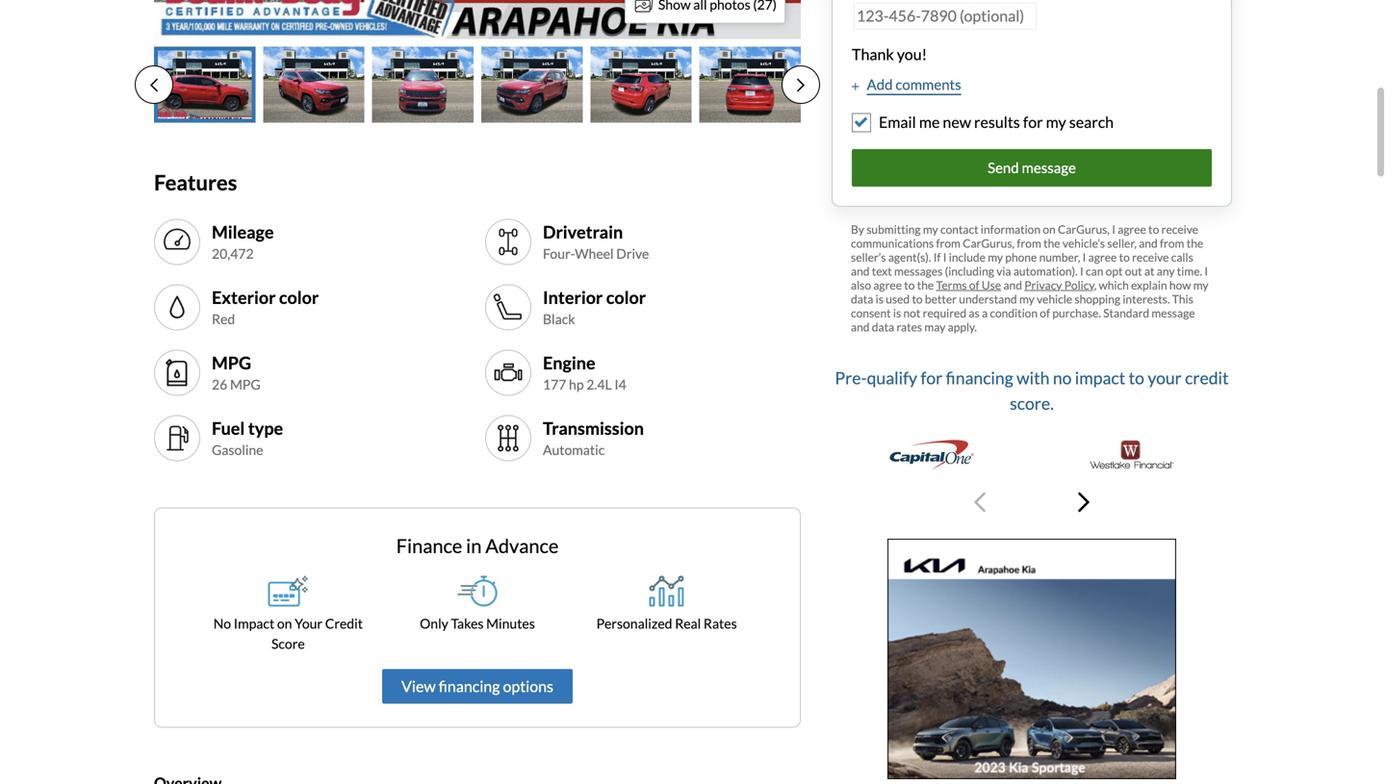 Task type: describe. For each thing, give the bounding box(es) containing it.
this
[[1172, 292, 1194, 306]]

drivetrain image
[[493, 227, 524, 258]]

mpg image
[[162, 358, 193, 388]]

1 vertical spatial data
[[872, 320, 895, 334]]

impact
[[234, 616, 275, 632]]

new
[[943, 113, 971, 131]]

0 vertical spatial data
[[851, 292, 874, 306]]

view vehicle photo 1 image
[[154, 47, 255, 123]]

by submitting my contact information on cargurus, i agree to receive communications from cargurus, from the vehicle's seller, and from the seller's agent(s). if i include my phone number, i agree to receive calls and text messages (including via automation). i can opt out at any time. i also agree to the
[[851, 222, 1208, 292]]

2 horizontal spatial agree
[[1118, 222, 1146, 236]]

standard
[[1104, 306, 1150, 320]]

exterior color image
[[162, 292, 193, 323]]

i left can
[[1080, 264, 1084, 278]]

automation).
[[1014, 264, 1078, 278]]

2 from from the left
[[1017, 236, 1042, 250]]

engine
[[543, 352, 596, 373]]

drive
[[616, 246, 649, 262]]

message inside , which explain how my data is used to better understand my vehicle shopping interests. this consent is not required as a condition of purchase. standard message and data rates may apply.
[[1152, 306, 1195, 320]]

at
[[1145, 264, 1155, 278]]

email
[[879, 113, 916, 131]]

transmission image
[[493, 423, 524, 454]]

explain
[[1131, 278, 1167, 292]]

chevron left image
[[974, 491, 986, 514]]

information
[[981, 222, 1041, 236]]

to left 'at'
[[1119, 250, 1130, 264]]

send
[[988, 159, 1019, 176]]

to inside pre-qualify for financing with no impact to your credit score.
[[1129, 368, 1145, 388]]

include
[[949, 250, 986, 264]]

interior color black
[[543, 287, 646, 327]]

personalized
[[597, 616, 672, 632]]

comments
[[896, 76, 961, 93]]

black
[[543, 311, 575, 327]]

opt
[[1106, 264, 1123, 278]]

my left vehicle
[[1020, 292, 1035, 306]]

qualify
[[867, 368, 918, 388]]

pre-
[[835, 368, 867, 388]]

to right seller,
[[1149, 222, 1159, 236]]

view vehicle photo 5 image
[[591, 47, 692, 123]]

view vehicle photo 3 image
[[372, 47, 474, 123]]

pre-qualify for financing with no impact to your credit score.
[[835, 368, 1229, 413]]

thank you!
[[852, 45, 927, 64]]

on inside by submitting my contact information on cargurus, i agree to receive communications from cargurus, from the vehicle's seller, and from the seller's agent(s). if i include my phone number, i agree to receive calls and text messages (including via automation). i can opt out at any time. i also agree to the
[[1043, 222, 1056, 236]]

your
[[295, 616, 323, 632]]

used
[[886, 292, 910, 306]]

personalized real rates
[[597, 616, 737, 632]]

1 horizontal spatial is
[[893, 306, 901, 320]]

prev page image
[[150, 77, 158, 93]]

2.4l
[[587, 377, 612, 393]]

privacy policy link
[[1025, 278, 1094, 292]]

time.
[[1177, 264, 1203, 278]]

agent(s).
[[888, 250, 931, 264]]

transmission
[[543, 418, 644, 439]]

view financing options button
[[382, 670, 573, 704]]

shopping
[[1075, 292, 1121, 306]]

rates
[[897, 320, 922, 334]]

can
[[1086, 264, 1104, 278]]

my up if
[[923, 222, 938, 236]]

required
[[923, 306, 967, 320]]

real
[[675, 616, 701, 632]]

no impact on your credit score
[[213, 616, 363, 652]]

drivetrain
[[543, 221, 623, 242]]

add
[[867, 76, 893, 93]]

vehicle's
[[1063, 236, 1105, 250]]

also
[[851, 278, 871, 292]]

0 horizontal spatial is
[[876, 292, 884, 306]]

a
[[982, 306, 988, 320]]

score.
[[1010, 393, 1054, 413]]

any
[[1157, 264, 1175, 278]]

red
[[212, 311, 235, 327]]

as
[[969, 306, 980, 320]]

message inside 'button'
[[1022, 159, 1076, 176]]

email me new results for my search
[[879, 113, 1114, 131]]

0 vertical spatial receive
[[1162, 222, 1199, 236]]

on inside no impact on your credit score
[[277, 616, 292, 632]]

view
[[401, 677, 436, 696]]

mileage 20,472
[[212, 221, 274, 262]]

advertisement region
[[888, 539, 1177, 780]]

0 vertical spatial of
[[969, 278, 980, 292]]

my left the 'search'
[[1046, 113, 1066, 131]]

via
[[997, 264, 1011, 278]]

pre-qualify for financing with no impact to your credit score. button
[[832, 357, 1232, 531]]

1 vertical spatial agree
[[1089, 250, 1117, 264]]

use
[[982, 278, 1001, 292]]

which
[[1099, 278, 1129, 292]]

by
[[851, 222, 864, 236]]

0 horizontal spatial cargurus,
[[963, 236, 1015, 250]]

financing inside pre-qualify for financing with no impact to your credit score.
[[946, 368, 1014, 388]]

my right how
[[1194, 278, 1209, 292]]

only
[[420, 616, 448, 632]]

four-
[[543, 246, 575, 262]]

seller's
[[851, 250, 886, 264]]

engine 177 hp 2.4l i4
[[543, 352, 627, 393]]

messages
[[894, 264, 943, 278]]

policy
[[1065, 278, 1094, 292]]

20,472
[[212, 246, 254, 262]]



Task type: locate. For each thing, give the bounding box(es) containing it.
1 vertical spatial on
[[277, 616, 292, 632]]

and down the also
[[851, 320, 870, 334]]

condition
[[990, 306, 1038, 320]]

advance
[[485, 535, 559, 558]]

color inside interior color black
[[606, 287, 646, 308]]

my
[[1046, 113, 1066, 131], [923, 222, 938, 236], [988, 250, 1003, 264], [1194, 278, 1209, 292], [1020, 292, 1035, 306]]

exterior
[[212, 287, 276, 308]]

0 horizontal spatial message
[[1022, 159, 1076, 176]]

is left not
[[893, 306, 901, 320]]

the up "automation)."
[[1044, 236, 1061, 250]]

and right use
[[1004, 278, 1022, 292]]

1 horizontal spatial on
[[1043, 222, 1056, 236]]

and right seller,
[[1139, 236, 1158, 250]]

the left terms
[[917, 278, 934, 292]]

receive up calls
[[1162, 222, 1199, 236]]

i right time.
[[1205, 264, 1208, 278]]

for right results
[[1023, 113, 1043, 131]]

on up number,
[[1043, 222, 1056, 236]]

agree
[[1118, 222, 1146, 236], [1089, 250, 1117, 264], [874, 278, 902, 292]]

for right qualify
[[921, 368, 943, 388]]

of left use
[[969, 278, 980, 292]]

1 horizontal spatial financing
[[946, 368, 1014, 388]]

0 horizontal spatial financing
[[439, 677, 500, 696]]

view financing options
[[401, 677, 554, 696]]

of down privacy
[[1040, 306, 1050, 320]]

0 horizontal spatial from
[[936, 236, 961, 250]]

2 color from the left
[[606, 287, 646, 308]]

and
[[1139, 236, 1158, 250], [851, 264, 870, 278], [1004, 278, 1022, 292], [851, 320, 870, 334]]

1 vertical spatial message
[[1152, 306, 1195, 320]]

mpg right the '26'
[[230, 377, 261, 393]]

send message
[[988, 159, 1076, 176]]

0 vertical spatial mpg
[[212, 352, 251, 373]]

for inside pre-qualify for financing with no impact to your credit score.
[[921, 368, 943, 388]]

text
[[872, 264, 892, 278]]

thank
[[852, 45, 894, 64]]

0 vertical spatial for
[[1023, 113, 1043, 131]]

if
[[934, 250, 941, 264]]

hp
[[569, 377, 584, 393]]

color down drive
[[606, 287, 646, 308]]

no
[[1053, 368, 1072, 388]]

i
[[1112, 222, 1116, 236], [943, 250, 947, 264], [1083, 250, 1086, 264], [1080, 264, 1084, 278], [1205, 264, 1208, 278]]

send message button
[[852, 149, 1212, 187]]

purchase.
[[1053, 306, 1101, 320]]

message down how
[[1152, 306, 1195, 320]]

1 vertical spatial financing
[[439, 677, 500, 696]]

0 horizontal spatial the
[[917, 278, 934, 292]]

finance in advance
[[396, 535, 559, 558]]

the up time.
[[1187, 236, 1204, 250]]

cargurus, up number,
[[1058, 222, 1110, 236]]

credit
[[1185, 368, 1229, 388]]

transmission automatic
[[543, 418, 644, 458]]

rates
[[704, 616, 737, 632]]

finance
[[396, 535, 462, 558]]

how
[[1170, 278, 1191, 292]]

1 horizontal spatial of
[[1040, 306, 1050, 320]]

options
[[503, 677, 554, 696]]

view vehicle photo 6 image
[[700, 47, 801, 123]]

from up "any"
[[1160, 236, 1185, 250]]

mpg up the '26'
[[212, 352, 251, 373]]

message
[[1022, 159, 1076, 176], [1152, 306, 1195, 320]]

1 from from the left
[[936, 236, 961, 250]]

from up (including
[[936, 236, 961, 250]]

financing inside button
[[439, 677, 500, 696]]

i right number,
[[1083, 250, 1086, 264]]

1 color from the left
[[279, 287, 319, 308]]

may
[[925, 320, 946, 334]]

is
[[876, 292, 884, 306], [893, 306, 901, 320]]

0 vertical spatial on
[[1043, 222, 1056, 236]]

0 horizontal spatial for
[[921, 368, 943, 388]]

vehicle
[[1037, 292, 1073, 306]]

interests.
[[1123, 292, 1170, 306]]

to inside , which explain how my data is used to better understand my vehicle shopping interests. this consent is not required as a condition of purchase. standard message and data rates may apply.
[[912, 292, 923, 306]]

agree up "out"
[[1118, 222, 1146, 236]]

1 horizontal spatial for
[[1023, 113, 1043, 131]]

consent
[[851, 306, 891, 320]]

add comments button
[[852, 74, 961, 95]]

number,
[[1039, 250, 1081, 264]]

exterior color red
[[212, 287, 319, 327]]

1 vertical spatial receive
[[1132, 250, 1169, 264]]

2 horizontal spatial the
[[1187, 236, 1204, 250]]

1 horizontal spatial message
[[1152, 306, 1195, 320]]

submitting
[[867, 222, 921, 236]]

your
[[1148, 368, 1182, 388]]

1 vertical spatial for
[[921, 368, 943, 388]]

financing left the with at the right top of the page
[[946, 368, 1014, 388]]

financing
[[946, 368, 1014, 388], [439, 677, 500, 696]]

of
[[969, 278, 980, 292], [1040, 306, 1050, 320]]

view vehicle photo 4 image
[[481, 47, 583, 123]]

message right send
[[1022, 159, 1076, 176]]

seller,
[[1108, 236, 1137, 250]]

2 vertical spatial agree
[[874, 278, 902, 292]]

understand
[[959, 292, 1017, 306]]

is left used
[[876, 292, 884, 306]]

1 horizontal spatial agree
[[1089, 250, 1117, 264]]

agree up the ,
[[1089, 250, 1117, 264]]

agree right the also
[[874, 278, 902, 292]]

out
[[1125, 264, 1142, 278]]

1 horizontal spatial from
[[1017, 236, 1042, 250]]

and inside , which explain how my data is used to better understand my vehicle shopping interests. this consent is not required as a condition of purchase. standard message and data rates may apply.
[[851, 320, 870, 334]]

cargurus, up via
[[963, 236, 1015, 250]]

to down agent(s).
[[904, 278, 915, 292]]

communications
[[851, 236, 934, 250]]

plus image
[[852, 82, 859, 91]]

3 from from the left
[[1160, 236, 1185, 250]]

data down text
[[851, 292, 874, 306]]

phone
[[1005, 250, 1037, 264]]

tab list
[[135, 47, 820, 123]]

1 horizontal spatial color
[[606, 287, 646, 308]]

interior
[[543, 287, 603, 308]]

color inside exterior color red
[[279, 287, 319, 308]]

with
[[1017, 368, 1050, 388]]

interior color image
[[493, 292, 524, 323]]

(including
[[945, 264, 994, 278]]

mpg
[[212, 352, 251, 373], [230, 377, 261, 393]]

1 horizontal spatial the
[[1044, 236, 1061, 250]]

of inside , which explain how my data is used to better understand my vehicle shopping interests. this consent is not required as a condition of purchase. standard message and data rates may apply.
[[1040, 306, 1050, 320]]

to left your
[[1129, 368, 1145, 388]]

chevron right image
[[1078, 491, 1090, 514]]

to right used
[[912, 292, 923, 306]]

to
[[1149, 222, 1159, 236], [1119, 250, 1130, 264], [904, 278, 915, 292], [912, 292, 923, 306], [1129, 368, 1145, 388]]

on up score
[[277, 616, 292, 632]]

privacy
[[1025, 278, 1062, 292]]

26
[[212, 377, 227, 393]]

2 horizontal spatial from
[[1160, 236, 1185, 250]]

fuel type image
[[162, 423, 193, 454]]

i right if
[[943, 250, 947, 264]]

color right exterior
[[279, 287, 319, 308]]

,
[[1094, 278, 1097, 292]]

fuel
[[212, 418, 245, 439]]

from up "automation)."
[[1017, 236, 1042, 250]]

1 horizontal spatial cargurus,
[[1058, 222, 1110, 236]]

color for interior color
[[606, 287, 646, 308]]

type
[[248, 418, 283, 439]]

calls
[[1171, 250, 1194, 264]]

fuel type gasoline
[[212, 418, 283, 458]]

engine image
[[493, 358, 524, 388]]

impact
[[1075, 368, 1126, 388]]

financing right view
[[439, 677, 500, 696]]

receive up explain
[[1132, 250, 1169, 264]]

1 vertical spatial of
[[1040, 306, 1050, 320]]

1 vertical spatial mpg
[[230, 377, 261, 393]]

i4
[[615, 377, 627, 393]]

and left text
[[851, 264, 870, 278]]

search
[[1069, 113, 1114, 131]]

mileage image
[[162, 227, 193, 258]]

0 horizontal spatial on
[[277, 616, 292, 632]]

, which explain how my data is used to better understand my vehicle shopping interests. this consent is not required as a condition of purchase. standard message and data rates may apply.
[[851, 278, 1209, 334]]

contact
[[941, 222, 979, 236]]

vehicle full photo image
[[154, 0, 801, 39]]

color for exterior color
[[279, 287, 319, 308]]

i right vehicle's at top right
[[1112, 222, 1116, 236]]

0 horizontal spatial color
[[279, 287, 319, 308]]

next page image
[[797, 77, 805, 93]]

add comments
[[867, 76, 961, 93]]

data left rates
[[872, 320, 895, 334]]

you!
[[897, 45, 927, 64]]

0 horizontal spatial agree
[[874, 278, 902, 292]]

view vehicle photo 2 image
[[263, 47, 365, 123]]

the
[[1044, 236, 1061, 250], [1187, 236, 1204, 250], [917, 278, 934, 292]]

cargurus,
[[1058, 222, 1110, 236], [963, 236, 1015, 250]]

score
[[271, 636, 305, 652]]

from
[[936, 236, 961, 250], [1017, 236, 1042, 250], [1160, 236, 1185, 250]]

my left phone
[[988, 250, 1003, 264]]

0 vertical spatial agree
[[1118, 222, 1146, 236]]

0 vertical spatial financing
[[946, 368, 1014, 388]]

automatic
[[543, 442, 605, 458]]

Phone (optional) telephone field
[[854, 2, 1037, 30]]

credit
[[325, 616, 363, 632]]

apply.
[[948, 320, 977, 334]]

0 horizontal spatial of
[[969, 278, 980, 292]]

0 vertical spatial message
[[1022, 159, 1076, 176]]

results
[[974, 113, 1020, 131]]



Task type: vqa. For each thing, say whether or not it's contained in the screenshot.
Agent(S).
yes



